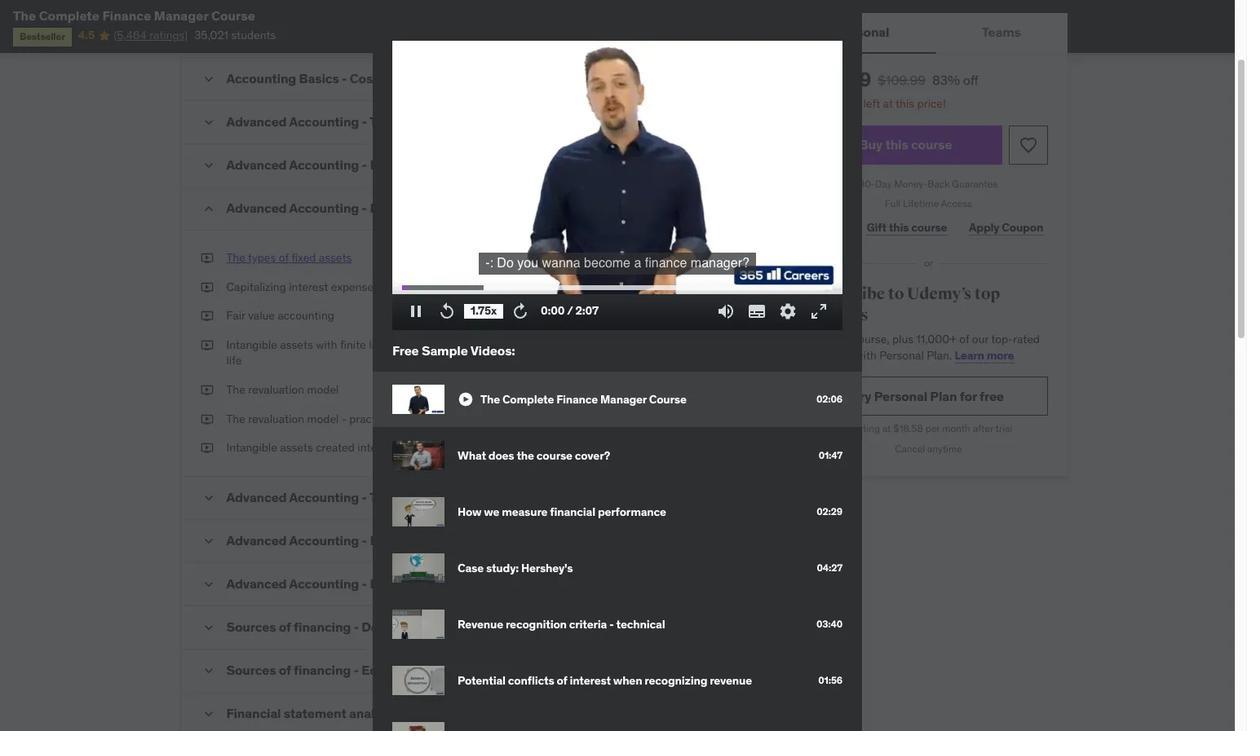 Task type: vqa. For each thing, say whether or not it's contained in the screenshot.
Back
yes



Task type: describe. For each thing, give the bounding box(es) containing it.
$16.58
[[894, 423, 924, 435]]

apply coupon button
[[965, 212, 1048, 244]]

free
[[980, 388, 1004, 405]]

at inside '$18.99 $109.99 83% off 2 days left at this price!'
[[883, 96, 894, 111]]

0:00 / 2:07
[[541, 304, 599, 319]]

:
[[490, 257, 494, 271]]

03:40
[[817, 618, 843, 631]]

finance
[[645, 257, 687, 271]]

at inside starting at $16.58 per month after trial cancel anytime
[[883, 423, 891, 435]]

3 small image from the top
[[200, 620, 217, 636]]

left
[[864, 96, 881, 111]]

24min
[[699, 201, 731, 215]]

xsmall image for capitalizing interest expenses
[[200, 280, 213, 296]]

cover?
[[575, 449, 610, 463]]

personal inside button
[[837, 24, 890, 40]]

1.75x button
[[464, 298, 503, 325]]

free
[[393, 343, 419, 359]]

exercise
[[396, 412, 438, 426]]

expenses
[[331, 280, 379, 294]]

the revaluation model - practical exercise
[[226, 412, 438, 426]]

4 small image from the top
[[200, 707, 217, 723]]

4.5
[[78, 28, 95, 43]]

1 horizontal spatial complete
[[503, 392, 554, 407]]

- right criteria
[[610, 617, 614, 632]]

fullscreen image
[[810, 302, 829, 321]]

top
[[975, 284, 1001, 304]]

recognition
[[506, 617, 567, 632]]

mute image
[[716, 302, 736, 321]]

11,000+
[[917, 332, 957, 347]]

buy this course
[[860, 136, 953, 153]]

- left the do
[[486, 257, 490, 271]]

created
[[316, 441, 355, 455]]

02:06
[[817, 393, 843, 405]]

model for the revaluation model
[[307, 383, 339, 397]]

try personal plan for free link
[[810, 377, 1048, 417]]

starting
[[845, 423, 880, 435]]

buy this course button
[[810, 125, 1002, 165]]

fixed
[[370, 200, 402, 216]]

fair
[[226, 309, 245, 323]]

financial
[[550, 505, 596, 520]]

trial
[[996, 423, 1013, 435]]

this for buy
[[886, 136, 909, 153]]

0 horizontal spatial finance
[[102, 7, 151, 24]]

course,
[[853, 332, 890, 347]]

intangible for intangible assets with finite life vs. intangible assets with infinite life
[[226, 338, 277, 352]]

learn
[[955, 348, 985, 363]]

settings image
[[778, 302, 798, 321]]

videos:
[[471, 343, 515, 359]]

get this course, plus 11,000+ of our top-rated courses, with personal plan.
[[810, 332, 1040, 363]]

$18.99
[[810, 67, 872, 92]]

bestseller
[[20, 31, 65, 43]]

rewind 5 seconds image
[[437, 302, 457, 321]]

/
[[567, 304, 573, 319]]

1.75x
[[471, 304, 497, 319]]

intangible assets created internally
[[226, 441, 405, 455]]

try
[[854, 388, 872, 405]]

pause image
[[406, 302, 426, 321]]

study:
[[486, 561, 519, 576]]

2 small image from the top
[[200, 534, 217, 550]]

this inside '$18.99 $109.99 83% off 2 days left at this price!'
[[896, 96, 915, 111]]

0 horizontal spatial life
[[226, 354, 242, 368]]

1 vertical spatial course
[[649, 392, 687, 407]]

the revaluation model
[[226, 383, 339, 397]]

how we measure financial performance
[[458, 505, 667, 520]]

become
[[584, 257, 631, 271]]

criteria
[[569, 617, 607, 632]]

1 horizontal spatial life
[[369, 338, 385, 352]]

progress bar slider
[[402, 278, 833, 298]]

1 vertical spatial interest
[[570, 674, 611, 688]]

performance
[[598, 505, 667, 520]]

the down fair
[[226, 383, 246, 397]]

subtitles image
[[747, 302, 767, 321]]

apply
[[969, 220, 1000, 235]]

83%
[[933, 72, 960, 88]]

this for get
[[831, 332, 850, 347]]

1 xsmall image from the top
[[200, 251, 213, 267]]

gift this course link
[[863, 212, 952, 244]]

advanced accounting - fixed assets
[[226, 200, 445, 216]]

coupon
[[1002, 220, 1044, 235]]

ratings)
[[149, 28, 188, 43]]

course for buy this course
[[911, 136, 953, 153]]

intangible for intangible assets created internally
[[226, 441, 277, 455]]

(5,464 ratings)
[[114, 28, 188, 43]]

revenue
[[458, 617, 503, 632]]

02:14
[[703, 309, 731, 323]]

a
[[634, 257, 642, 271]]

02:00
[[699, 280, 731, 294]]

the up bestseller
[[13, 7, 36, 24]]

what does the course cover?
[[458, 449, 610, 463]]

revaluation for the revaluation model
[[248, 383, 305, 397]]

1 vertical spatial finance
[[557, 392, 598, 407]]

$18.99 $109.99 83% off 2 days left at this price!
[[810, 67, 979, 111]]

price!
[[918, 96, 946, 111]]

04:27
[[817, 562, 843, 574]]

revenue
[[710, 674, 752, 688]]

share button
[[810, 212, 850, 244]]

do
[[497, 257, 514, 271]]

courses
[[810, 305, 869, 325]]

plan.
[[927, 348, 952, 363]]

30-
[[860, 178, 876, 190]]

intangible right vs.
[[404, 338, 455, 352]]

2:07
[[576, 304, 599, 319]]

1 horizontal spatial with
[[493, 338, 515, 352]]

course for gift this course
[[912, 220, 948, 235]]

back
[[928, 178, 950, 190]]

- left fixed
[[362, 200, 367, 216]]

the types of fixed assets
[[226, 251, 352, 265]]

advanced
[[226, 200, 287, 216]]

capitalizing interest expenses
[[226, 280, 379, 294]]

measure
[[502, 505, 548, 520]]

top-
[[992, 332, 1014, 347]]

30-day money-back guarantee full lifetime access
[[860, 178, 999, 210]]

gift
[[867, 220, 887, 235]]

anytime
[[928, 443, 963, 456]]

how
[[458, 505, 482, 520]]

wanna
[[542, 257, 581, 271]]

infinite
[[518, 338, 553, 352]]

personal button
[[790, 13, 936, 52]]

0 vertical spatial complete
[[39, 7, 99, 24]]

(5,464
[[114, 28, 147, 43]]



Task type: locate. For each thing, give the bounding box(es) containing it.
1 small image from the top
[[200, 28, 217, 44]]

0 vertical spatial interest
[[289, 280, 328, 294]]

the down videos:
[[481, 392, 500, 407]]

life down fair
[[226, 354, 242, 368]]

does
[[489, 449, 515, 463]]

cancel
[[895, 443, 926, 456]]

at left $16.58
[[883, 423, 891, 435]]

the
[[13, 7, 36, 24], [226, 251, 246, 265], [226, 383, 246, 397], [481, 392, 500, 407], [226, 412, 246, 426]]

0 vertical spatial finance
[[102, 7, 151, 24]]

this right gift
[[889, 220, 909, 235]]

day
[[876, 178, 892, 190]]

1 horizontal spatial interest
[[570, 674, 611, 688]]

intangible right xsmall image
[[226, 441, 277, 455]]

the left types
[[226, 251, 246, 265]]

teams button
[[936, 13, 1068, 52]]

full
[[885, 198, 901, 210]]

lectures
[[650, 201, 690, 215]]

access
[[941, 198, 973, 210]]

practical
[[349, 412, 393, 426]]

recognizing
[[645, 674, 708, 688]]

model for the revaluation model - practical exercise
[[307, 412, 339, 426]]

with left finite
[[316, 338, 338, 352]]

learn more link
[[955, 348, 1015, 363]]

potential
[[458, 674, 506, 688]]

rated
[[1014, 332, 1040, 347]]

of for potential conflicts of interest when recognizing revenue
[[557, 674, 568, 688]]

0 vertical spatial at
[[883, 96, 894, 111]]

this up courses,
[[831, 332, 850, 347]]

interest left the when
[[570, 674, 611, 688]]

0 horizontal spatial complete
[[39, 7, 99, 24]]

1 horizontal spatial course
[[649, 392, 687, 407]]

with inside get this course, plus 11,000+ of our top-rated courses, with personal plan.
[[855, 348, 877, 363]]

lifetime
[[903, 198, 939, 210]]

course right the
[[537, 449, 573, 463]]

of left our
[[960, 332, 970, 347]]

2 horizontal spatial of
[[960, 332, 970, 347]]

the down the revaluation model
[[226, 412, 246, 426]]

the types of fixed assets button
[[226, 251, 352, 267]]

0 vertical spatial manager
[[154, 7, 208, 24]]

5 xsmall image from the top
[[200, 383, 213, 399]]

the
[[517, 449, 534, 463]]

days
[[836, 96, 861, 111]]

xsmall image for the revaluation model
[[200, 383, 213, 399]]

personal down plus
[[880, 348, 924, 363]]

2 vertical spatial personal
[[875, 388, 928, 405]]

finite
[[340, 338, 366, 352]]

manager?
[[691, 257, 750, 271]]

tab list
[[790, 13, 1068, 54]]

-
[[362, 200, 367, 216], [486, 257, 490, 271], [342, 412, 347, 426], [610, 617, 614, 632]]

0 vertical spatial of
[[279, 251, 289, 265]]

this down $109.99 at the top right
[[896, 96, 915, 111]]

2 vertical spatial course
[[537, 449, 573, 463]]

technical
[[617, 617, 665, 632]]

to
[[889, 284, 904, 304]]

this
[[896, 96, 915, 111], [886, 136, 909, 153], [889, 220, 909, 235], [831, 332, 850, 347]]

xsmall image for intangible assets with finite life vs. intangible assets with infinite life
[[200, 338, 213, 354]]

0 horizontal spatial with
[[316, 338, 338, 352]]

1 horizontal spatial manager
[[601, 392, 647, 407]]

interest up accounting
[[289, 280, 328, 294]]

this inside 'button'
[[886, 136, 909, 153]]

2 vertical spatial of
[[557, 674, 568, 688]]

off
[[964, 72, 979, 88]]

0 horizontal spatial interest
[[289, 280, 328, 294]]

revaluation down the revaluation model
[[248, 412, 305, 426]]

0 vertical spatial model
[[307, 383, 339, 397]]

try personal plan for free
[[854, 388, 1004, 405]]

the complete finance manager course up (5,464
[[13, 7, 255, 24]]

gift this course
[[867, 220, 948, 235]]

0 vertical spatial course
[[211, 7, 255, 24]]

revaluation for the revaluation model - practical exercise
[[248, 412, 305, 426]]

4 xsmall image from the top
[[200, 338, 213, 354]]

0 horizontal spatial course
[[211, 7, 255, 24]]

personal inside get this course, plus 11,000+ of our top-rated courses, with personal plan.
[[880, 348, 924, 363]]

course inside buy this course 'button'
[[911, 136, 953, 153]]

2 model from the top
[[307, 412, 339, 426]]

the inside button
[[226, 251, 246, 265]]

model up the revaluation model - practical exercise
[[307, 383, 339, 397]]

tab list containing personal
[[790, 13, 1068, 54]]

0:00
[[541, 304, 565, 319]]

this for gift
[[889, 220, 909, 235]]

1 vertical spatial revaluation
[[248, 412, 305, 426]]

xsmall image
[[200, 251, 213, 267], [200, 280, 213, 296], [200, 309, 213, 325], [200, 338, 213, 354], [200, 383, 213, 399], [200, 412, 213, 428]]

1 horizontal spatial finance
[[557, 392, 598, 407]]

small image
[[200, 71, 217, 87], [200, 114, 217, 131], [200, 158, 217, 174], [200, 201, 217, 217], [458, 392, 474, 408], [200, 490, 217, 507], [200, 577, 217, 593], [200, 663, 217, 680]]

2 horizontal spatial with
[[855, 348, 877, 363]]

students
[[231, 28, 276, 43]]

accounting
[[278, 309, 335, 323]]

when
[[614, 674, 643, 688]]

intangible down value
[[226, 338, 277, 352]]

0 vertical spatial course
[[911, 136, 953, 153]]

1 revaluation from the top
[[248, 383, 305, 397]]

0 horizontal spatial manager
[[154, 7, 208, 24]]

courses,
[[810, 348, 853, 363]]

teams
[[982, 24, 1022, 40]]

assets inside button
[[319, 251, 352, 265]]

wishlist image
[[1019, 135, 1038, 155]]

course down lifetime
[[912, 220, 948, 235]]

04:12
[[703, 338, 731, 352]]

$109.99
[[878, 72, 926, 88]]

0 vertical spatial life
[[369, 338, 385, 352]]

1 vertical spatial complete
[[503, 392, 554, 407]]

forward 5 seconds image
[[511, 302, 530, 321]]

our
[[973, 332, 989, 347]]

subscribe
[[810, 284, 886, 304]]

with down course,
[[855, 348, 877, 363]]

xsmall image for fair value accounting
[[200, 309, 213, 325]]

with left infinite
[[493, 338, 515, 352]]

0 horizontal spatial the complete finance manager course
[[13, 7, 255, 24]]

2
[[826, 96, 833, 111]]

1 vertical spatial the complete finance manager course
[[481, 392, 687, 407]]

finance up cover?
[[557, 392, 598, 407]]

03:08
[[700, 251, 731, 265]]

personal up the $18.99
[[837, 24, 890, 40]]

01:56
[[819, 675, 843, 687]]

finance up (5,464
[[102, 7, 151, 24]]

money-
[[895, 178, 928, 190]]

complete up 4.5
[[39, 7, 99, 24]]

2 xsmall image from the top
[[200, 280, 213, 296]]

conflicts
[[508, 674, 555, 688]]

01:47
[[819, 450, 843, 462]]

xsmall image for the revaluation model - practical exercise
[[200, 412, 213, 428]]

guarantee
[[953, 178, 999, 190]]

finance
[[102, 7, 151, 24], [557, 392, 598, 407]]

learn more
[[955, 348, 1015, 363]]

of inside get this course, plus 11,000+ of our top-rated courses, with personal plan.
[[960, 332, 970, 347]]

internally
[[358, 441, 405, 455]]

0 horizontal spatial of
[[279, 251, 289, 265]]

udemy's
[[907, 284, 972, 304]]

0 vertical spatial revaluation
[[248, 383, 305, 397]]

starting at $16.58 per month after trial cancel anytime
[[845, 423, 1013, 456]]

of left fixed
[[279, 251, 289, 265]]

manager up 'ratings)'
[[154, 7, 208, 24]]

0 vertical spatial the complete finance manager course
[[13, 7, 255, 24]]

complete
[[39, 7, 99, 24], [503, 392, 554, 407]]

or
[[925, 257, 934, 269]]

value
[[248, 309, 275, 323]]

2 revaluation from the top
[[248, 412, 305, 426]]

of inside button
[[279, 251, 289, 265]]

per
[[926, 423, 940, 435]]

get
[[810, 332, 829, 347]]

revaluation
[[248, 383, 305, 397], [248, 412, 305, 426]]

1 horizontal spatial of
[[557, 674, 568, 688]]

1 vertical spatial personal
[[880, 348, 924, 363]]

1 vertical spatial life
[[226, 354, 242, 368]]

fair value accounting
[[226, 309, 335, 323]]

revaluation up the revaluation model - practical exercise
[[248, 383, 305, 397]]

0 vertical spatial personal
[[837, 24, 890, 40]]

1 vertical spatial at
[[883, 423, 891, 435]]

life left vs.
[[369, 338, 385, 352]]

1 vertical spatial of
[[960, 332, 970, 347]]

1 vertical spatial manager
[[601, 392, 647, 407]]

case study: hershey's
[[458, 561, 573, 576]]

course up back
[[911, 136, 953, 153]]

after
[[973, 423, 994, 435]]

this inside get this course, plus 11,000+ of our top-rated courses, with personal plan.
[[831, 332, 850, 347]]

model up intangible assets created internally
[[307, 412, 339, 426]]

1 vertical spatial model
[[307, 412, 339, 426]]

we
[[484, 505, 500, 520]]

accounting
[[289, 200, 359, 216]]

personal
[[837, 24, 890, 40], [880, 348, 924, 363], [875, 388, 928, 405]]

month
[[943, 423, 971, 435]]

-: do you wanna become a finance manager?
[[486, 257, 750, 271]]

potential conflicts of interest when recognizing revenue
[[458, 674, 752, 688]]

3 xsmall image from the top
[[200, 309, 213, 325]]

1 model from the top
[[307, 383, 339, 397]]

complete down infinite
[[503, 392, 554, 407]]

6 xsmall image from the top
[[200, 412, 213, 428]]

this right buy in the top right of the page
[[886, 136, 909, 153]]

plan
[[931, 388, 958, 405]]

at right left
[[883, 96, 894, 111]]

manager up cover?
[[601, 392, 647, 407]]

personal up $16.58
[[875, 388, 928, 405]]

course inside gift this course link
[[912, 220, 948, 235]]

xsmall image
[[200, 441, 213, 457]]

of for the types of fixed assets
[[279, 251, 289, 265]]

7
[[642, 201, 648, 215]]

of right conflicts
[[557, 674, 568, 688]]

1 horizontal spatial the complete finance manager course
[[481, 392, 687, 407]]

- left "practical"
[[342, 412, 347, 426]]

1 vertical spatial course
[[912, 220, 948, 235]]

small image
[[200, 28, 217, 44], [200, 534, 217, 550], [200, 620, 217, 636], [200, 707, 217, 723]]

the complete finance manager course up cover?
[[481, 392, 687, 407]]



